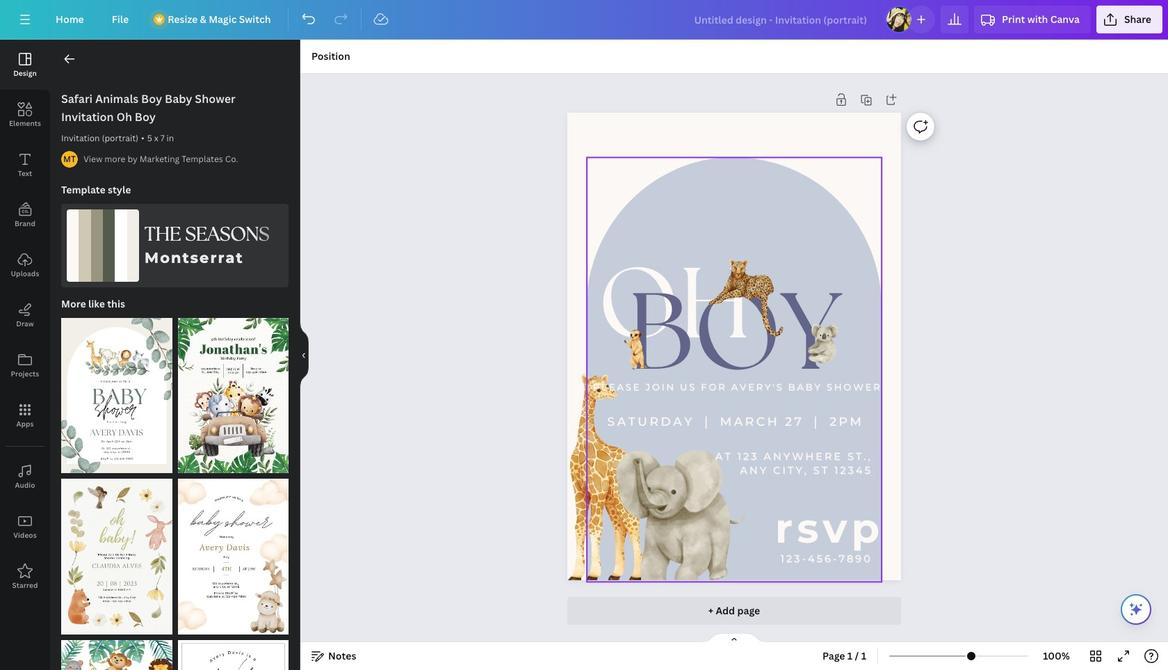 Task type: vqa. For each thing, say whether or not it's contained in the screenshot.
Large
no



Task type: locate. For each thing, give the bounding box(es) containing it.
at 123 anywhere st., any city, st 12345
[[716, 450, 873, 477]]

main menu bar
[[0, 0, 1169, 40]]

0 vertical spatial invitation
[[61, 109, 114, 125]]

cream green watercolor baby shower honoring invitation image
[[61, 479, 172, 634]]

baby
[[165, 91, 192, 106], [789, 381, 823, 392]]

1 horizontal spatial baby
[[789, 381, 823, 392]]

1 vertical spatial invitation
[[61, 132, 100, 144]]

1 horizontal spatial │
[[810, 414, 824, 428]]

by
[[128, 153, 138, 165]]

position
[[312, 49, 350, 63]]

invitation up marketing templates co. image
[[61, 132, 100, 144]]

projects
[[11, 369, 39, 379]]

brand button
[[0, 190, 50, 240]]

draw button
[[0, 290, 50, 340]]

watercolor greenery nature tropical animals 4th birthday photo invitation card image
[[61, 640, 172, 670]]

1 vertical spatial shower
[[827, 381, 883, 392]]

invitation down safari
[[61, 109, 114, 125]]

0 vertical spatial baby
[[165, 91, 192, 106]]

template
[[61, 183, 106, 196]]

this
[[107, 297, 125, 310]]

baby up 27
[[789, 381, 823, 392]]

&
[[200, 13, 207, 26]]

1 right the /
[[862, 649, 867, 662]]

2 1 from the left
[[862, 649, 867, 662]]

0 vertical spatial boy
[[141, 91, 162, 106]]

side panel tab list
[[0, 40, 50, 602]]

for
[[701, 381, 727, 392]]

marketing templates co. element
[[61, 151, 78, 168]]

design
[[13, 68, 37, 78]]

0 vertical spatial shower
[[195, 91, 236, 106]]

shower up "templates"
[[195, 91, 236, 106]]

boy right the animals
[[141, 91, 162, 106]]

like
[[88, 297, 105, 310]]

456-
[[808, 552, 839, 565]]

shower up 2pm
[[827, 381, 883, 392]]

aesthetic gender neutral baby shower invitation with lamb group
[[178, 471, 289, 634]]

city,
[[774, 464, 809, 477]]

home link
[[45, 6, 95, 33]]

st
[[814, 464, 830, 477]]

wild one safari first birthday invitation group
[[178, 632, 289, 670]]

1 vertical spatial boy
[[135, 109, 156, 125]]

animals
[[95, 91, 139, 106]]

1 horizontal spatial 1
[[862, 649, 867, 662]]

1 invitation from the top
[[61, 109, 114, 125]]

style
[[108, 183, 131, 196]]

5
[[147, 132, 152, 144]]

0 horizontal spatial │
[[700, 414, 715, 428]]

marketing templates co. image
[[61, 151, 78, 168]]

7
[[160, 132, 165, 144]]

join
[[646, 381, 676, 392]]

1
[[848, 649, 853, 662], [862, 649, 867, 662]]

boy
[[141, 91, 162, 106], [135, 109, 156, 125]]

shower
[[195, 91, 236, 106], [827, 381, 883, 392]]

green aesthetic minimalist animals birthdar invitation image
[[178, 318, 289, 473]]

home
[[56, 13, 84, 26]]

1 horizontal spatial shower
[[827, 381, 883, 392]]

apps button
[[0, 390, 50, 440]]

100%
[[1044, 649, 1071, 662]]

march
[[720, 414, 780, 428]]

boy right oh
[[135, 109, 156, 125]]

invitation (portrait)
[[61, 132, 138, 144]]

text
[[18, 168, 32, 178]]

the seasons montserrat
[[145, 223, 270, 266]]

print
[[1003, 13, 1026, 26]]

27
[[785, 414, 804, 428]]

aesthetic gender neutral baby shower invitation with lamb image
[[178, 479, 289, 634]]

more
[[61, 297, 86, 310]]

0 horizontal spatial baby
[[165, 91, 192, 106]]

oh
[[599, 248, 752, 360]]

+
[[709, 604, 714, 617]]

0 horizontal spatial shower
[[195, 91, 236, 106]]

view more by marketing templates co.
[[83, 153, 238, 165]]

│ down for
[[700, 414, 715, 428]]

resize & magic switch
[[168, 13, 271, 26]]

safari animals boy baby shower invitation oh boy
[[61, 91, 236, 125]]

view more by marketing templates co. button
[[83, 152, 238, 166]]

starred button
[[0, 552, 50, 602]]

more like this
[[61, 297, 125, 310]]

1 left the /
[[848, 649, 853, 662]]

seasons
[[185, 223, 270, 246]]

marketing
[[140, 153, 180, 165]]

notes
[[328, 649, 357, 662]]

more
[[105, 153, 126, 165]]

0 horizontal spatial 1
[[848, 649, 853, 662]]

12345
[[835, 464, 873, 477]]

canva
[[1051, 13, 1080, 26]]

st.,
[[848, 450, 873, 463]]

switch
[[239, 13, 271, 26]]

invitation
[[61, 109, 114, 125], [61, 132, 100, 144]]

view
[[83, 153, 103, 165]]

baby up in
[[165, 91, 192, 106]]

audio
[[15, 480, 35, 490]]

resize & magic switch button
[[146, 6, 282, 33]]

│ right 27
[[810, 414, 824, 428]]

green aesthetic minimalist animals birthdar invitation group
[[178, 310, 289, 473]]

draw
[[16, 319, 34, 328]]

(portrait)
[[102, 132, 138, 144]]

2pm
[[830, 414, 864, 428]]

share button
[[1097, 6, 1163, 33]]



Task type: describe. For each thing, give the bounding box(es) containing it.
apps
[[16, 419, 34, 429]]

saturday │ march 27 │ 2pm
[[608, 414, 864, 428]]

text button
[[0, 140, 50, 190]]

uploads button
[[0, 240, 50, 290]]

print with canva
[[1003, 13, 1080, 26]]

co.
[[225, 153, 238, 165]]

file
[[112, 13, 129, 26]]

1 vertical spatial baby
[[789, 381, 823, 392]]

+ add page button
[[568, 597, 902, 625]]

elements
[[9, 118, 41, 128]]

templates
[[182, 153, 223, 165]]

at
[[716, 450, 733, 463]]

file button
[[101, 6, 140, 33]]

videos button
[[0, 502, 50, 552]]

x
[[154, 132, 158, 144]]

1 │ from the left
[[700, 414, 715, 428]]

/
[[856, 649, 860, 662]]

the
[[145, 223, 181, 246]]

cream green watercolor baby shower honoring invitation group
[[61, 471, 172, 634]]

videos
[[13, 530, 37, 540]]

position button
[[306, 45, 356, 67]]

boy
[[628, 271, 841, 394]]

100% button
[[1035, 645, 1080, 667]]

share
[[1125, 13, 1152, 26]]

page 1 / 1
[[823, 649, 867, 662]]

+ add page
[[709, 604, 761, 617]]

invitation inside safari animals boy baby shower invitation oh boy
[[61, 109, 114, 125]]

2 invitation from the top
[[61, 132, 100, 144]]

canva assistant image
[[1129, 601, 1145, 618]]

avery's
[[732, 381, 784, 392]]

add
[[716, 604, 736, 617]]

baby inside safari animals boy baby shower invitation oh boy
[[165, 91, 192, 106]]

5 x 7 in
[[147, 132, 174, 144]]

design button
[[0, 40, 50, 90]]

page
[[738, 604, 761, 617]]

shower inside safari animals boy baby shower invitation oh boy
[[195, 91, 236, 106]]

resize
[[168, 13, 198, 26]]

any
[[740, 464, 769, 477]]

starred
[[12, 580, 38, 590]]

brand
[[15, 218, 35, 228]]

magic
[[209, 13, 237, 26]]

123
[[738, 450, 759, 463]]

please
[[593, 381, 642, 392]]

in
[[167, 132, 174, 144]]

montserrat
[[145, 249, 244, 266]]

projects button
[[0, 340, 50, 390]]

with
[[1028, 13, 1049, 26]]

show pages image
[[701, 632, 768, 644]]

hide image
[[300, 321, 309, 388]]

us
[[680, 381, 697, 392]]

template style
[[61, 183, 131, 196]]

notes button
[[306, 645, 362, 667]]

rsvp
[[776, 503, 884, 553]]

123-
[[781, 552, 808, 565]]

Design title text field
[[684, 6, 880, 33]]

uploads
[[11, 269, 39, 278]]

wild one safari first birthday invitation image
[[178, 640, 289, 670]]

print with canva button
[[975, 6, 1092, 33]]

page
[[823, 649, 846, 662]]

1 1 from the left
[[848, 649, 853, 662]]

please join us for avery's baby shower
[[593, 381, 883, 392]]

123-456-7890
[[781, 552, 873, 565]]

saturday
[[608, 414, 695, 428]]

anywhere
[[764, 450, 843, 463]]

greenery safari baby shower invitation image
[[61, 318, 172, 473]]

audio button
[[0, 452, 50, 502]]

2 │ from the left
[[810, 414, 824, 428]]

greenery safari baby shower invitation group
[[61, 310, 172, 473]]

oh
[[116, 109, 132, 125]]

elements button
[[0, 90, 50, 140]]

7890
[[839, 552, 873, 565]]

safari
[[61, 91, 93, 106]]

watercolor greenery nature tropical animals 4th birthday photo invitation card group
[[61, 632, 172, 670]]



